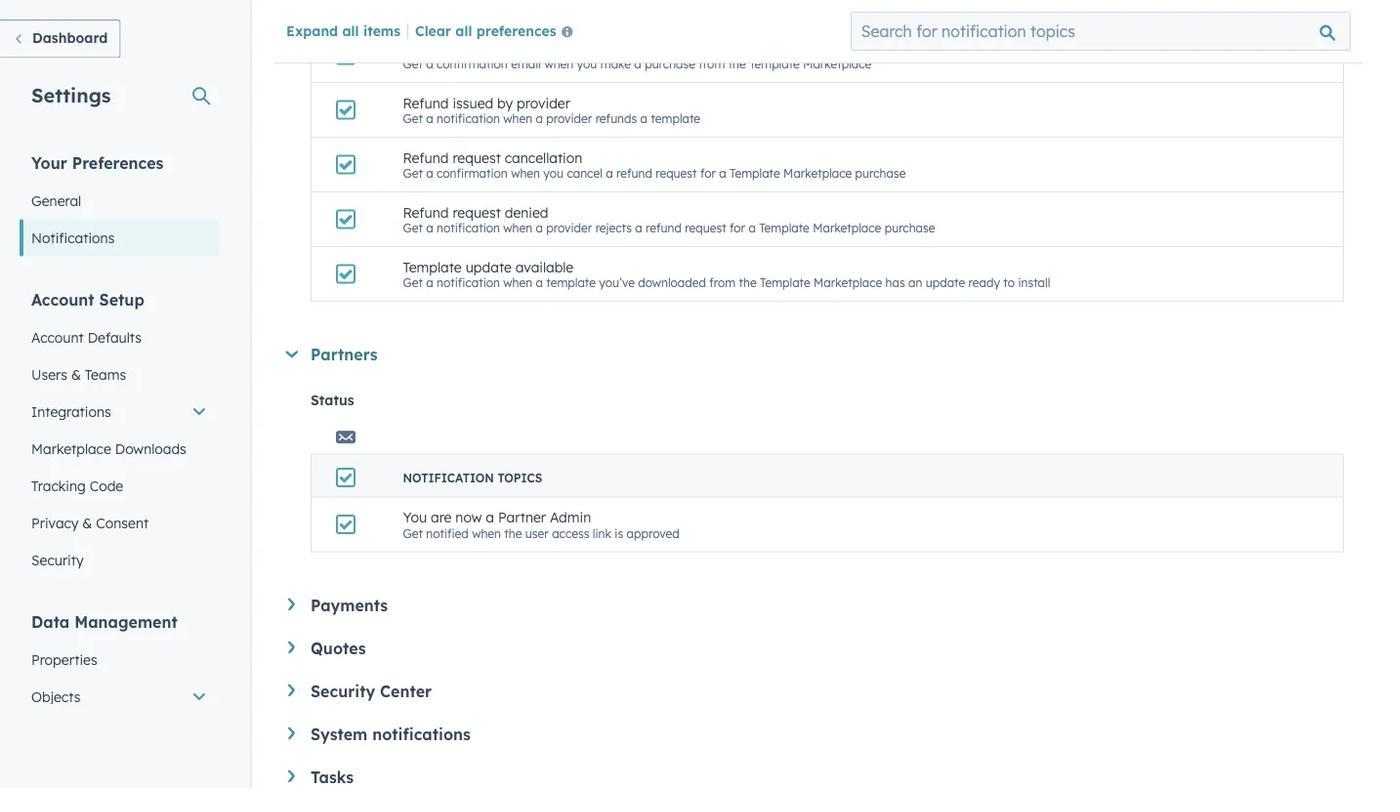Task type: vqa. For each thing, say whether or not it's contained in the screenshot.


Task type: locate. For each thing, give the bounding box(es) containing it.
update right an
[[926, 275, 965, 290]]

settings
[[31, 83, 111, 107]]

& right users
[[71, 366, 81, 383]]

consent
[[96, 514, 149, 531]]

1 vertical spatial template
[[651, 111, 701, 126]]

notifications link
[[20, 219, 219, 256]]

template inside new template purchase confirmation get a confirmation email when you make a purchase from the template marketplace
[[749, 56, 800, 71]]

all inside button
[[456, 22, 472, 39]]

general link
[[20, 182, 219, 219]]

1 notification from the top
[[437, 111, 500, 126]]

tracking
[[31, 477, 86, 494]]

notifications
[[372, 724, 471, 744]]

1 horizontal spatial &
[[82, 514, 92, 531]]

your preferences
[[31, 153, 164, 172]]

when up denied on the left of page
[[511, 166, 540, 180]]

objects button
[[20, 678, 219, 716]]

confirmation up refunds
[[560, 39, 643, 56]]

caret image left tasks
[[288, 770, 295, 783]]

security down privacy
[[31, 551, 84, 569]]

account
[[31, 290, 94, 309], [31, 329, 84, 346]]

0 vertical spatial template
[[436, 39, 493, 56]]

partners button
[[285, 345, 1344, 364]]

you left cancel
[[543, 166, 564, 180]]

you
[[577, 56, 597, 71], [543, 166, 564, 180]]

2 notification from the top
[[437, 221, 500, 235]]

from right make
[[699, 56, 725, 71]]

1 horizontal spatial security
[[311, 681, 375, 701]]

when inside you are now a partner admin get notified when the user access link is approved
[[472, 526, 501, 541]]

when up cancellation
[[503, 111, 533, 126]]

0 horizontal spatial for
[[700, 166, 716, 180]]

get inside refund issued by provider get a notification when a provider refunds a template
[[403, 111, 423, 126]]

from
[[699, 56, 725, 71], [710, 275, 736, 290]]

template left 'you've'
[[546, 275, 596, 290]]

properties
[[31, 651, 97, 668]]

all
[[342, 22, 359, 39], [456, 22, 472, 39]]

security
[[31, 551, 84, 569], [311, 681, 375, 701]]

caret image for payments
[[288, 598, 295, 611]]

1 horizontal spatial for
[[730, 221, 745, 235]]

0 vertical spatial refund
[[403, 94, 449, 111]]

partners
[[311, 345, 378, 364]]

& for users
[[71, 366, 81, 383]]

marketplace inside the 'account setup' element
[[31, 440, 111, 457]]

1 vertical spatial security
[[311, 681, 375, 701]]

by
[[497, 94, 513, 111]]

notification inside template update available get a notification when a template you've downloaded from the template marketplace has an update ready to install
[[437, 275, 500, 290]]

refund right rejects on the top left
[[646, 221, 682, 235]]

notification topics
[[403, 470, 542, 485]]

notified
[[426, 526, 469, 541]]

caret image
[[288, 684, 295, 697], [288, 727, 295, 740]]

0 horizontal spatial you
[[543, 166, 564, 180]]

template
[[436, 39, 493, 56], [651, 111, 701, 126], [546, 275, 596, 290]]

3 get from the top
[[403, 166, 423, 180]]

confirmation inside refund request cancellation get a confirmation when you cancel a refund request for a template marketplace purchase
[[437, 166, 508, 180]]

notification
[[437, 111, 500, 126], [437, 221, 500, 235], [437, 275, 500, 290]]

caret image left the partners
[[286, 351, 298, 358]]

security for security
[[31, 551, 84, 569]]

caret image inside payments dropdown button
[[288, 598, 295, 611]]

Search for notification topics search field
[[851, 12, 1351, 51]]

refund for refund issued by provider
[[403, 94, 449, 111]]

for inside refund request cancellation get a confirmation when you cancel a refund request for a template marketplace purchase
[[700, 166, 716, 180]]

refund inside refund request cancellation get a confirmation when you cancel a refund request for a template marketplace purchase
[[403, 149, 449, 166]]

1 vertical spatial refund
[[646, 221, 682, 235]]

refund inside refund issued by provider get a notification when a provider refunds a template
[[403, 94, 449, 111]]

2 horizontal spatial template
[[651, 111, 701, 126]]

4 get from the top
[[403, 221, 423, 235]]

from right downloaded
[[710, 275, 736, 290]]

0 vertical spatial &
[[71, 366, 81, 383]]

quotes
[[311, 638, 366, 658]]

1 vertical spatial the
[[739, 275, 757, 290]]

2 vertical spatial template
[[546, 275, 596, 290]]

refund right cancel
[[616, 166, 652, 180]]

1 vertical spatial you
[[543, 166, 564, 180]]

1 horizontal spatial template
[[546, 275, 596, 290]]

0 horizontal spatial security
[[31, 551, 84, 569]]

refund
[[616, 166, 652, 180], [646, 221, 682, 235]]

3 notification from the top
[[437, 275, 500, 290]]

1 caret image from the top
[[288, 684, 295, 697]]

new
[[403, 39, 432, 56]]

purchase
[[497, 39, 556, 56], [645, 56, 696, 71], [855, 166, 906, 180], [885, 221, 935, 235]]

ready
[[969, 275, 1000, 290]]

confirmation up denied on the left of page
[[437, 166, 508, 180]]

notification
[[403, 470, 494, 485]]

notification for update
[[437, 275, 500, 290]]

caret image inside 'partners' dropdown button
[[286, 351, 298, 358]]

marketplace inside new template purchase confirmation get a confirmation email when you make a purchase from the template marketplace
[[803, 56, 872, 71]]

caret image inside system notifications dropdown button
[[288, 727, 295, 740]]

caret image inside tasks 'dropdown button'
[[288, 770, 295, 783]]

a inside you are now a partner admin get notified when the user access link is approved
[[486, 509, 494, 526]]

expand all items button
[[286, 22, 401, 39]]

the inside new template purchase confirmation get a confirmation email when you make a purchase from the template marketplace
[[728, 56, 746, 71]]

security center button
[[288, 681, 1344, 701]]

account up users
[[31, 329, 84, 346]]

2 vertical spatial refund
[[403, 203, 449, 221]]

account for account defaults
[[31, 329, 84, 346]]

provider inside refund request denied get a notification when a provider rejects a refund request for a template marketplace purchase
[[546, 221, 592, 235]]

get
[[403, 56, 423, 71], [403, 111, 423, 126], [403, 166, 423, 180], [403, 221, 423, 235], [403, 275, 423, 290], [403, 526, 423, 541]]

marketplace
[[803, 56, 872, 71], [784, 166, 852, 180], [813, 221, 882, 235], [814, 275, 882, 290], [31, 440, 111, 457]]

refund inside refund request denied get a notification when a provider rejects a refund request for a template marketplace purchase
[[403, 203, 449, 221]]

1 all from the left
[[342, 22, 359, 39]]

request
[[453, 149, 501, 166], [656, 166, 697, 180], [453, 203, 501, 221], [685, 221, 726, 235]]

system
[[311, 724, 368, 744]]

2 all from the left
[[456, 22, 472, 39]]

you left make
[[577, 56, 597, 71]]

for up template update available get a notification when a template you've downloaded from the template marketplace has an update ready to install
[[730, 221, 745, 235]]

6 get from the top
[[403, 526, 423, 541]]

caret image left system
[[288, 727, 295, 740]]

security inside the 'account setup' element
[[31, 551, 84, 569]]

0 vertical spatial caret image
[[288, 684, 295, 697]]

template inside refund request cancellation get a confirmation when you cancel a refund request for a template marketplace purchase
[[730, 166, 780, 180]]

account up account defaults in the left of the page
[[31, 290, 94, 309]]

clear all preferences
[[415, 22, 557, 39]]

has
[[886, 275, 905, 290]]

provider up cancellation
[[546, 111, 592, 126]]

3 refund from the top
[[403, 203, 449, 221]]

template
[[749, 56, 800, 71], [730, 166, 780, 180], [759, 221, 810, 235], [403, 258, 462, 275], [760, 275, 811, 290]]

for inside refund request denied get a notification when a provider rejects a refund request for a template marketplace purchase
[[730, 221, 745, 235]]

get inside refund request cancellation get a confirmation when you cancel a refund request for a template marketplace purchase
[[403, 166, 423, 180]]

objects
[[31, 688, 80, 705]]

template update available get a notification when a template you've downloaded from the template marketplace has an update ready to install
[[403, 258, 1051, 290]]

account for account setup
[[31, 290, 94, 309]]

users
[[31, 366, 67, 383]]

security up system
[[311, 681, 375, 701]]

0 vertical spatial security
[[31, 551, 84, 569]]

all right clear
[[456, 22, 472, 39]]

2 vertical spatial notification
[[437, 275, 500, 290]]

0 vertical spatial account
[[31, 290, 94, 309]]

0 vertical spatial refund
[[616, 166, 652, 180]]

when
[[545, 56, 574, 71], [503, 111, 533, 126], [511, 166, 540, 180], [503, 221, 533, 235], [503, 275, 533, 290], [472, 526, 501, 541]]

you inside new template purchase confirmation get a confirmation email when you make a purchase from the template marketplace
[[577, 56, 597, 71]]

0 vertical spatial you
[[577, 56, 597, 71]]

update
[[466, 258, 512, 275], [926, 275, 965, 290]]

update left available
[[466, 258, 512, 275]]

caret image left quotes
[[288, 641, 295, 654]]

2 caret image from the top
[[288, 727, 295, 740]]

template inside template update available get a notification when a template you've downloaded from the template marketplace has an update ready to install
[[546, 275, 596, 290]]

request up refund request denied get a notification when a provider rejects a refund request for a template marketplace purchase on the top of the page
[[656, 166, 697, 180]]

& right privacy
[[82, 514, 92, 531]]

when right email
[[545, 56, 574, 71]]

0 vertical spatial for
[[700, 166, 716, 180]]

when down denied on the left of page
[[503, 275, 533, 290]]

1 horizontal spatial all
[[456, 22, 472, 39]]

code
[[90, 477, 123, 494]]

privacy & consent
[[31, 514, 149, 531]]

1 horizontal spatial update
[[926, 275, 965, 290]]

marketplace inside refund request cancellation get a confirmation when you cancel a refund request for a template marketplace purchase
[[784, 166, 852, 180]]

caret image for security
[[288, 684, 295, 697]]

setup
[[99, 290, 144, 309]]

2 refund from the top
[[403, 149, 449, 166]]

refund inside refund request denied get a notification when a provider rejects a refund request for a template marketplace purchase
[[646, 221, 682, 235]]

all left items at the top left
[[342, 22, 359, 39]]

security link
[[20, 542, 219, 579]]

1 vertical spatial from
[[710, 275, 736, 290]]

caret image inside security center dropdown button
[[288, 684, 295, 697]]

downloaded
[[638, 275, 706, 290]]

1 account from the top
[[31, 290, 94, 309]]

install
[[1018, 275, 1051, 290]]

account defaults link
[[20, 319, 219, 356]]

integrations
[[31, 403, 111, 420]]

1 vertical spatial account
[[31, 329, 84, 346]]

caret image for tasks
[[288, 770, 295, 783]]

0 vertical spatial the
[[728, 56, 746, 71]]

provider left rejects on the top left
[[546, 221, 592, 235]]

marketplace inside template update available get a notification when a template you've downloaded from the template marketplace has an update ready to install
[[814, 275, 882, 290]]

the
[[728, 56, 746, 71], [739, 275, 757, 290], [504, 526, 522, 541]]

caret image left payments
[[288, 598, 295, 611]]

clear all preferences button
[[415, 20, 581, 44]]

for up refund request denied get a notification when a provider rejects a refund request for a template marketplace purchase on the top of the page
[[700, 166, 716, 180]]

1 vertical spatial notification
[[437, 221, 500, 235]]

1 horizontal spatial you
[[577, 56, 597, 71]]

0 vertical spatial from
[[699, 56, 725, 71]]

0 horizontal spatial &
[[71, 366, 81, 383]]

1 vertical spatial refund
[[403, 149, 449, 166]]

a
[[426, 56, 433, 71], [634, 56, 642, 71], [426, 111, 433, 126], [536, 111, 543, 126], [640, 111, 648, 126], [426, 166, 433, 180], [606, 166, 613, 180], [719, 166, 727, 180], [426, 221, 433, 235], [536, 221, 543, 235], [635, 221, 643, 235], [749, 221, 756, 235], [426, 275, 433, 290], [536, 275, 543, 290], [486, 509, 494, 526]]

quotes button
[[288, 638, 1344, 658]]

when inside template update available get a notification when a template you've downloaded from the template marketplace has an update ready to install
[[503, 275, 533, 290]]

0 horizontal spatial template
[[436, 39, 493, 56]]

2 vertical spatial the
[[504, 526, 522, 541]]

0 horizontal spatial all
[[342, 22, 359, 39]]

2 get from the top
[[403, 111, 423, 126]]

caret image
[[286, 351, 298, 358], [288, 598, 295, 611], [288, 641, 295, 654], [288, 770, 295, 783]]

items
[[363, 22, 401, 39]]

purchase inside refund request cancellation get a confirmation when you cancel a refund request for a template marketplace purchase
[[855, 166, 906, 180]]

are
[[431, 509, 452, 526]]

5 get from the top
[[403, 275, 423, 290]]

template up refund request cancellation get a confirmation when you cancel a refund request for a template marketplace purchase
[[651, 111, 701, 126]]

refund inside refund request cancellation get a confirmation when you cancel a refund request for a template marketplace purchase
[[616, 166, 652, 180]]

an
[[909, 275, 923, 290]]

all for clear
[[456, 22, 472, 39]]

caret image for system
[[288, 727, 295, 740]]

1 vertical spatial &
[[82, 514, 92, 531]]

when up available
[[503, 221, 533, 235]]

1 vertical spatial for
[[730, 221, 745, 235]]

caret image left "security center"
[[288, 684, 295, 697]]

partner
[[498, 509, 546, 526]]

access
[[552, 526, 590, 541]]

notification inside refund request denied get a notification when a provider rejects a refund request for a template marketplace purchase
[[437, 221, 500, 235]]

request left denied on the left of page
[[453, 203, 501, 221]]

data management
[[31, 612, 178, 632]]

now
[[456, 509, 482, 526]]

data management element
[[20, 611, 219, 788]]

1 refund from the top
[[403, 94, 449, 111]]

caret image inside quotes dropdown button
[[288, 641, 295, 654]]

refund for refund request cancellation
[[403, 149, 449, 166]]

preferences
[[476, 22, 557, 39]]

when right notified
[[472, 526, 501, 541]]

get inside template update available get a notification when a template you've downloaded from the template marketplace has an update ready to install
[[403, 275, 423, 290]]

1 get from the top
[[403, 56, 423, 71]]

refund issued by provider get a notification when a provider refunds a template
[[403, 94, 701, 126]]

2 account from the top
[[31, 329, 84, 346]]

template down the clear all preferences
[[436, 39, 493, 56]]

0 vertical spatial notification
[[437, 111, 500, 126]]

topics
[[498, 470, 542, 485]]

users & teams link
[[20, 356, 219, 393]]

1 vertical spatial caret image
[[288, 727, 295, 740]]



Task type: describe. For each thing, give the bounding box(es) containing it.
the inside template update available get a notification when a template you've downloaded from the template marketplace has an update ready to install
[[739, 275, 757, 290]]

tracking code link
[[20, 467, 219, 505]]

caret image for quotes
[[288, 641, 295, 654]]

get inside you are now a partner admin get notified when the user access link is approved
[[403, 526, 423, 541]]

clear
[[415, 22, 451, 39]]

account setup element
[[20, 289, 219, 579]]

& for privacy
[[82, 514, 92, 531]]

marketplace downloads
[[31, 440, 186, 457]]

rejects
[[596, 221, 632, 235]]

new template purchase confirmation get a confirmation email when you make a purchase from the template marketplace
[[403, 39, 872, 71]]

when inside refund issued by provider get a notification when a provider refunds a template
[[503, 111, 533, 126]]

integrations button
[[20, 393, 219, 430]]

dashboard
[[32, 29, 108, 46]]

from inside template update available get a notification when a template you've downloaded from the template marketplace has an update ready to install
[[710, 275, 736, 290]]

management
[[74, 612, 178, 632]]

email
[[511, 56, 541, 71]]

user
[[525, 526, 549, 541]]

payments button
[[288, 595, 1344, 615]]

0 horizontal spatial update
[[466, 258, 512, 275]]

refunds
[[596, 111, 637, 126]]

all for expand
[[342, 22, 359, 39]]

template inside refund issued by provider get a notification when a provider refunds a template
[[651, 111, 701, 126]]

request down issued
[[453, 149, 501, 166]]

cancellation
[[505, 149, 583, 166]]

expand all items
[[286, 22, 401, 39]]

template inside refund request denied get a notification when a provider rejects a refund request for a template marketplace purchase
[[759, 221, 810, 235]]

purchase inside refund request denied get a notification when a provider rejects a refund request for a template marketplace purchase
[[885, 221, 935, 235]]

caret image for partners
[[286, 351, 298, 358]]

when inside refund request cancellation get a confirmation when you cancel a refund request for a template marketplace purchase
[[511, 166, 540, 180]]

expand
[[286, 22, 338, 39]]

status
[[311, 392, 354, 409]]

teams
[[85, 366, 126, 383]]

privacy & consent link
[[20, 505, 219, 542]]

provider right by
[[517, 94, 571, 111]]

to
[[1004, 275, 1015, 290]]

system notifications
[[311, 724, 471, 744]]

you
[[403, 509, 427, 526]]

approved
[[627, 526, 680, 541]]

data
[[31, 612, 70, 632]]

when inside new template purchase confirmation get a confirmation email when you make a purchase from the template marketplace
[[545, 56, 574, 71]]

template inside new template purchase confirmation get a confirmation email when you make a purchase from the template marketplace
[[436, 39, 493, 56]]

available
[[516, 258, 574, 275]]

issued
[[453, 94, 494, 111]]

users & teams
[[31, 366, 126, 383]]

denied
[[505, 203, 549, 221]]

from inside new template purchase confirmation get a confirmation email when you make a purchase from the template marketplace
[[699, 56, 725, 71]]

preferences
[[72, 153, 164, 172]]

notifications
[[31, 229, 115, 246]]

general
[[31, 192, 81, 209]]

refund for refund request denied
[[403, 203, 449, 221]]

tasks button
[[288, 767, 1344, 787]]

request up template update available get a notification when a template you've downloaded from the template marketplace has an update ready to install
[[685, 221, 726, 235]]

when inside refund request denied get a notification when a provider rejects a refund request for a template marketplace purchase
[[503, 221, 533, 235]]

privacy
[[31, 514, 79, 531]]

you've
[[599, 275, 635, 290]]

refund request cancellation get a confirmation when you cancel a refund request for a template marketplace purchase
[[403, 149, 906, 180]]

account setup
[[31, 290, 144, 309]]

defaults
[[88, 329, 142, 346]]

notification inside refund issued by provider get a notification when a provider refunds a template
[[437, 111, 500, 126]]

marketplace downloads link
[[20, 430, 219, 467]]

system notifications button
[[288, 724, 1344, 744]]

get inside refund request denied get a notification when a provider rejects a refund request for a template marketplace purchase
[[403, 221, 423, 235]]

is
[[615, 526, 623, 541]]

center
[[380, 681, 432, 701]]

get inside new template purchase confirmation get a confirmation email when you make a purchase from the template marketplace
[[403, 56, 423, 71]]

the inside you are now a partner admin get notified when the user access link is approved
[[504, 526, 522, 541]]

account defaults
[[31, 329, 142, 346]]

link
[[593, 526, 612, 541]]

properties link
[[20, 641, 219, 678]]

you are now a partner admin get notified when the user access link is approved
[[403, 509, 680, 541]]

notification for request
[[437, 221, 500, 235]]

confirmation down the clear all preferences
[[437, 56, 508, 71]]

security center
[[311, 681, 432, 701]]

security for security center
[[311, 681, 375, 701]]

your
[[31, 153, 67, 172]]

payments
[[311, 595, 388, 615]]

downloads
[[115, 440, 186, 457]]

admin
[[550, 509, 591, 526]]

refund request denied get a notification when a provider rejects a refund request for a template marketplace purchase
[[403, 203, 935, 235]]

tracking code
[[31, 477, 123, 494]]

cancel
[[567, 166, 603, 180]]

you inside refund request cancellation get a confirmation when you cancel a refund request for a template marketplace purchase
[[543, 166, 564, 180]]

marketplace inside refund request denied get a notification when a provider rejects a refund request for a template marketplace purchase
[[813, 221, 882, 235]]

your preferences element
[[20, 152, 219, 256]]

tasks
[[311, 767, 354, 787]]

dashboard link
[[0, 20, 121, 58]]



